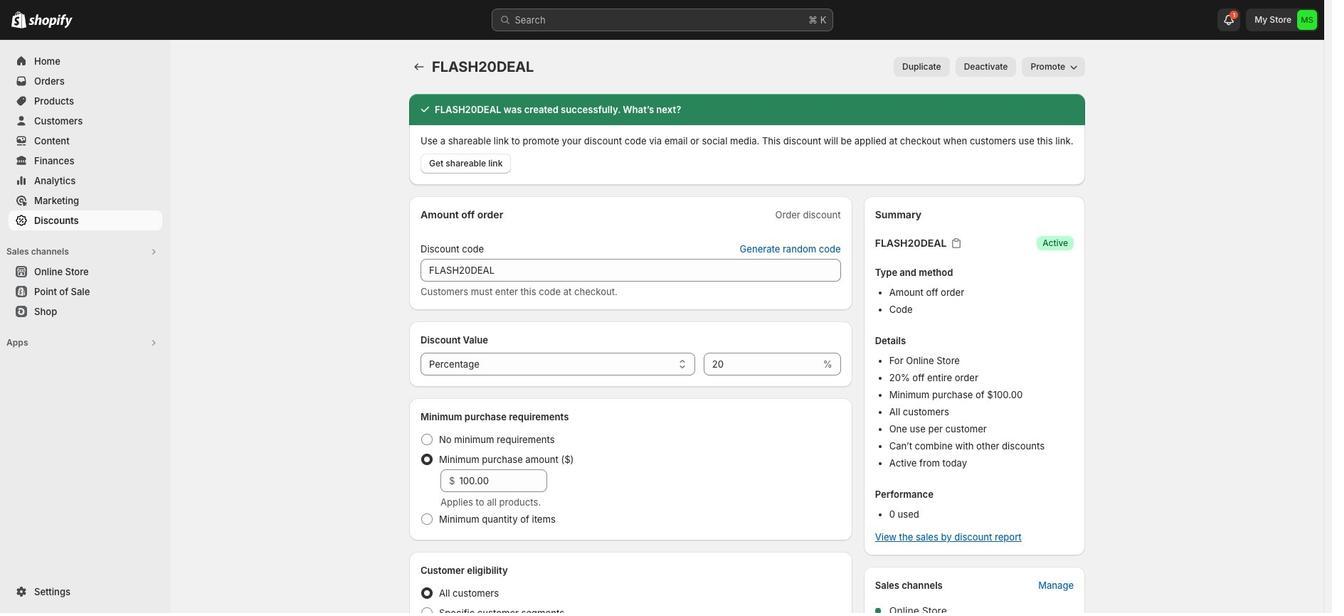 Task type: vqa. For each thing, say whether or not it's contained in the screenshot.
My Store "image"
yes



Task type: locate. For each thing, give the bounding box(es) containing it.
None text field
[[421, 259, 841, 282]]

None text field
[[704, 353, 821, 376]]

0.00 text field
[[459, 470, 547, 493]]



Task type: describe. For each thing, give the bounding box(es) containing it.
shopify image
[[11, 11, 26, 28]]

shopify image
[[28, 14, 73, 28]]

my store image
[[1298, 10, 1318, 30]]



